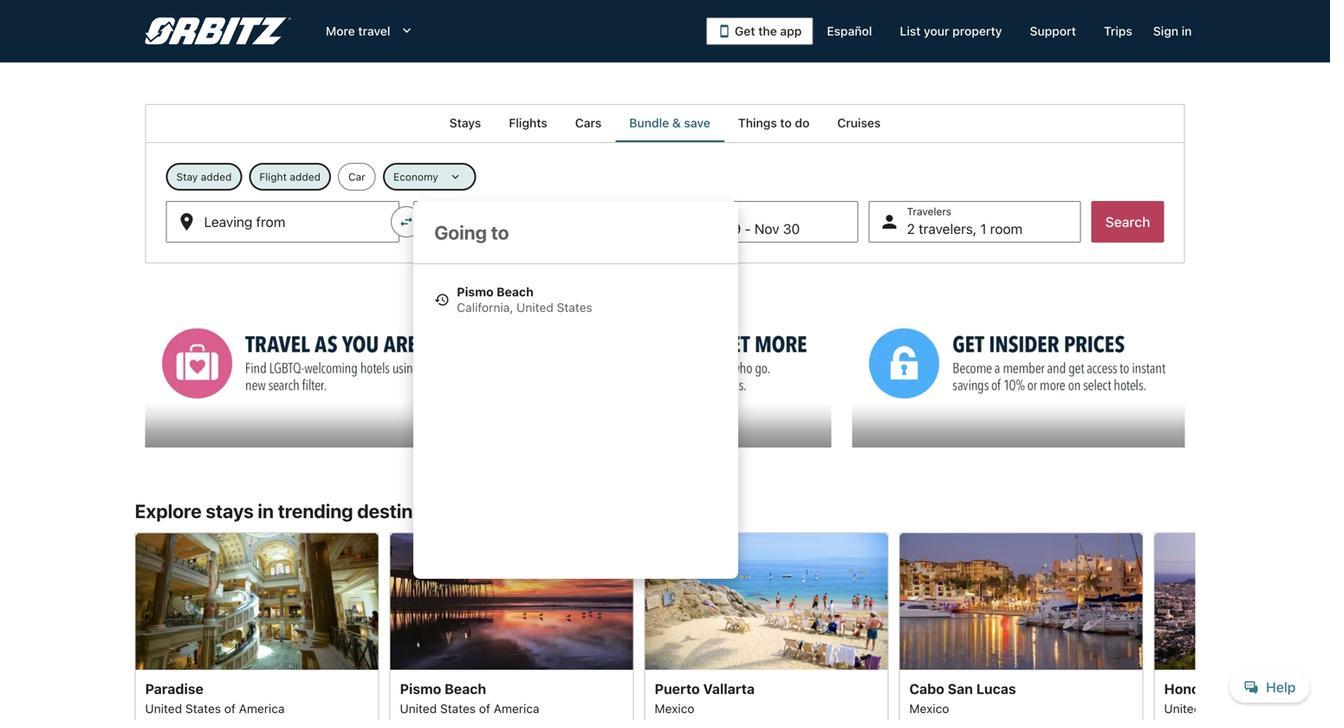 Task type: locate. For each thing, give the bounding box(es) containing it.
&
[[673, 116, 681, 130]]

property
[[953, 24, 1002, 38]]

las vegas featuring interior views image
[[135, 533, 379, 670]]

marina cabo san lucas which includes a marina, a coastal town and night scenes image
[[899, 533, 1144, 670]]

1 horizontal spatial in
[[1182, 24, 1192, 38]]

get the app
[[735, 24, 802, 38]]

tab list
[[145, 104, 1185, 142]]

paradise
[[145, 681, 204, 698]]

tab list inside explore stays in trending destinations main content
[[145, 104, 1185, 142]]

1 mexico from the left
[[655, 702, 695, 716]]

mexico
[[655, 702, 695, 716], [910, 702, 950, 716]]

0 vertical spatial in
[[1182, 24, 1192, 38]]

0 horizontal spatial nov
[[696, 221, 721, 237]]

things to do
[[738, 116, 810, 130]]

california,
[[457, 300, 513, 315]]

3 america from the left
[[1258, 702, 1304, 716]]

support
[[1030, 24, 1077, 38]]

español
[[827, 24, 872, 38]]

mexico down cabo in the bottom of the page
[[910, 702, 950, 716]]

san
[[948, 681, 973, 698]]

stay
[[176, 171, 198, 183]]

1 horizontal spatial added
[[290, 171, 321, 183]]

beach for pismo beach california, united states
[[497, 285, 534, 299]]

1 of from the left
[[224, 702, 236, 716]]

1 horizontal spatial beach
[[497, 285, 534, 299]]

stays
[[206, 500, 254, 522]]

nov
[[696, 221, 721, 237], [755, 221, 780, 237]]

support link
[[1016, 16, 1090, 47]]

0 horizontal spatial pismo
[[400, 681, 441, 698]]

mexico down puerto
[[655, 702, 695, 716]]

-
[[745, 221, 751, 237]]

1 horizontal spatial pismo
[[457, 285, 494, 299]]

list your property link
[[886, 16, 1016, 47]]

more travel
[[326, 24, 390, 38]]

added for stay added
[[201, 171, 232, 183]]

2 of from the left
[[479, 702, 491, 716]]

1 vertical spatial pismo
[[400, 681, 441, 698]]

1 america from the left
[[239, 702, 285, 716]]

trending
[[278, 500, 353, 522]]

of inside paradise united states of america
[[224, 702, 236, 716]]

bundle & save link
[[616, 104, 724, 142]]

1 horizontal spatial nov
[[755, 221, 780, 237]]

download the app button image
[[718, 24, 732, 38]]

explore stays in trending destinations
[[135, 500, 468, 522]]

get the app link
[[706, 17, 813, 45]]

search
[[1106, 214, 1151, 230]]

bundle
[[630, 116, 669, 130]]

states inside "pismo beach california, united states"
[[557, 300, 593, 315]]

3 of from the left
[[1244, 702, 1255, 716]]

travelers,
[[919, 221, 977, 237]]

added right "stay"
[[201, 171, 232, 183]]

your
[[924, 24, 950, 38]]

united
[[517, 300, 554, 315], [145, 702, 182, 716], [400, 702, 437, 716], [1165, 702, 1202, 716]]

beach
[[497, 285, 534, 299], [445, 681, 486, 698]]

states
[[557, 300, 593, 315], [185, 702, 221, 716], [440, 702, 476, 716], [1205, 702, 1240, 716]]

do
[[795, 116, 810, 130]]

states inside pismo beach united states of america
[[440, 702, 476, 716]]

2 nov from the left
[[755, 221, 780, 237]]

1 vertical spatial beach
[[445, 681, 486, 698]]

cars
[[575, 116, 602, 130]]

beach inside pismo beach united states of america
[[445, 681, 486, 698]]

in right sign
[[1182, 24, 1192, 38]]

more
[[326, 24, 355, 38]]

pismo for pismo beach united states of america
[[400, 681, 441, 698]]

nov 29 - nov 30
[[696, 221, 800, 237]]

america inside paradise united states of america
[[239, 702, 285, 716]]

1 horizontal spatial of
[[479, 702, 491, 716]]

things to do link
[[724, 104, 824, 142]]

2 added from the left
[[290, 171, 321, 183]]

vallarta
[[703, 681, 755, 698]]

1 nov from the left
[[696, 221, 721, 237]]

in
[[1182, 24, 1192, 38], [258, 500, 274, 522]]

added right flight
[[290, 171, 321, 183]]

sign
[[1154, 24, 1179, 38]]

2 travelers, 1 room button
[[869, 201, 1081, 243]]

added
[[201, 171, 232, 183], [290, 171, 321, 183]]

29
[[725, 221, 741, 237]]

2 horizontal spatial america
[[1258, 702, 1304, 716]]

of inside honolulu united states of america
[[1244, 702, 1255, 716]]

explore stays in trending destinations main content
[[0, 104, 1331, 720]]

tab list containing stays
[[145, 104, 1185, 142]]

the
[[759, 24, 777, 38]]

america
[[239, 702, 285, 716], [494, 702, 540, 716], [1258, 702, 1304, 716]]

0 horizontal spatial added
[[201, 171, 232, 183]]

travel
[[358, 24, 390, 38]]

pismo
[[457, 285, 494, 299], [400, 681, 441, 698]]

0 horizontal spatial mexico
[[655, 702, 695, 716]]

mexico inside puerto vallarta mexico
[[655, 702, 695, 716]]

0 horizontal spatial beach
[[445, 681, 486, 698]]

get
[[735, 24, 755, 38]]

cabo
[[910, 681, 945, 698]]

2 horizontal spatial of
[[1244, 702, 1255, 716]]

0 horizontal spatial of
[[224, 702, 236, 716]]

beach inside "pismo beach california, united states"
[[497, 285, 534, 299]]

cruises
[[838, 116, 881, 130]]

1 added from the left
[[201, 171, 232, 183]]

0 vertical spatial pismo
[[457, 285, 494, 299]]

stay added
[[176, 171, 232, 183]]

united inside pismo beach united states of america
[[400, 702, 437, 716]]

nov left "29"
[[696, 221, 721, 237]]

show previous card image
[[124, 620, 145, 640]]

list
[[900, 24, 921, 38]]

of for honolulu
[[1244, 702, 1255, 716]]

app
[[780, 24, 802, 38]]

in right stays
[[258, 500, 274, 522]]

paradise united states of america
[[145, 681, 285, 716]]

trips
[[1104, 24, 1133, 38]]

español button
[[813, 16, 886, 47]]

of
[[224, 702, 236, 716], [479, 702, 491, 716], [1244, 702, 1255, 716]]

america for paradise
[[239, 702, 285, 716]]

2 travelers, 1 room
[[907, 221, 1023, 237]]

economy button
[[383, 163, 477, 191]]

0 horizontal spatial america
[[239, 702, 285, 716]]

2 america from the left
[[494, 702, 540, 716]]

1 horizontal spatial america
[[494, 702, 540, 716]]

small image
[[434, 292, 450, 308]]

0 vertical spatial beach
[[497, 285, 534, 299]]

flight added
[[260, 171, 321, 183]]

added for flight added
[[290, 171, 321, 183]]

pismo inside pismo beach united states of america
[[400, 681, 441, 698]]

honolulu
[[1165, 681, 1225, 698]]

nov right '-'
[[755, 221, 780, 237]]

pismo beach featuring a sunset, views and tropical scenes image
[[390, 533, 634, 670]]

2 mexico from the left
[[910, 702, 950, 716]]

more travel button
[[312, 16, 429, 47]]

opens in a new window image
[[498, 305, 514, 321]]

1 horizontal spatial mexico
[[910, 702, 950, 716]]

pismo inside "pismo beach california, united states"
[[457, 285, 494, 299]]

america inside honolulu united states of america
[[1258, 702, 1304, 716]]

1 vertical spatial in
[[258, 500, 274, 522]]

destinations
[[357, 500, 468, 522]]

0 horizontal spatial in
[[258, 500, 274, 522]]



Task type: describe. For each thing, give the bounding box(es) containing it.
of inside pismo beach united states of america
[[479, 702, 491, 716]]

1
[[981, 221, 987, 237]]

america inside pismo beach united states of america
[[494, 702, 540, 716]]

nov 29 - nov 30 button
[[658, 201, 859, 243]]

stays
[[450, 116, 481, 130]]

bundle & save
[[630, 116, 711, 130]]

room
[[991, 221, 1023, 237]]

united inside "pismo beach california, united states"
[[517, 300, 554, 315]]

cars link
[[561, 104, 616, 142]]

explore
[[135, 500, 202, 522]]

2
[[907, 221, 915, 237]]

search button
[[1092, 201, 1165, 243]]

sign in
[[1154, 24, 1192, 38]]

sign in button
[[1147, 16, 1199, 47]]

lucas
[[977, 681, 1016, 698]]

united inside paradise united states of america
[[145, 702, 182, 716]]

pismo beach california, united states
[[457, 285, 593, 315]]

trips link
[[1090, 16, 1147, 47]]

30
[[783, 221, 800, 237]]

united inside honolulu united states of america
[[1165, 702, 1202, 716]]

swap origin and destination values image
[[399, 214, 415, 230]]

things
[[738, 116, 777, 130]]

show next card image
[[1185, 620, 1206, 640]]

states inside honolulu united states of america
[[1205, 702, 1240, 716]]

in inside main content
[[258, 500, 274, 522]]

Going to text field
[[414, 201, 739, 264]]

mexico inside cabo san lucas mexico
[[910, 702, 950, 716]]

puerto vallarta showing a beach, general coastal views and kayaking or canoeing image
[[644, 533, 889, 670]]

flights
[[509, 116, 548, 130]]

orbitz logo image
[[145, 17, 291, 45]]

flights link
[[495, 104, 561, 142]]

stays link
[[436, 104, 495, 142]]

cruises link
[[824, 104, 895, 142]]

pismo for pismo beach california, united states
[[457, 285, 494, 299]]

flight
[[260, 171, 287, 183]]

cabo san lucas mexico
[[910, 681, 1016, 716]]

car
[[348, 171, 366, 183]]

puerto
[[655, 681, 700, 698]]

pismo beach united states of america
[[400, 681, 540, 716]]

list your property
[[900, 24, 1002, 38]]

save
[[684, 116, 711, 130]]

in inside dropdown button
[[1182, 24, 1192, 38]]

america for honolulu
[[1258, 702, 1304, 716]]

economy
[[393, 171, 438, 183]]

beach for pismo beach united states of america
[[445, 681, 486, 698]]

honolulu united states of america
[[1165, 681, 1304, 716]]

states inside paradise united states of america
[[185, 702, 221, 716]]

of for paradise
[[224, 702, 236, 716]]

makiki - lower punchbowl - tantalus showing landscape views, a sunset and a city image
[[1154, 533, 1331, 670]]

puerto vallarta mexico
[[655, 681, 755, 716]]

to
[[780, 116, 792, 130]]



Task type: vqa. For each thing, say whether or not it's contained in the screenshot.
3rd America from left
yes



